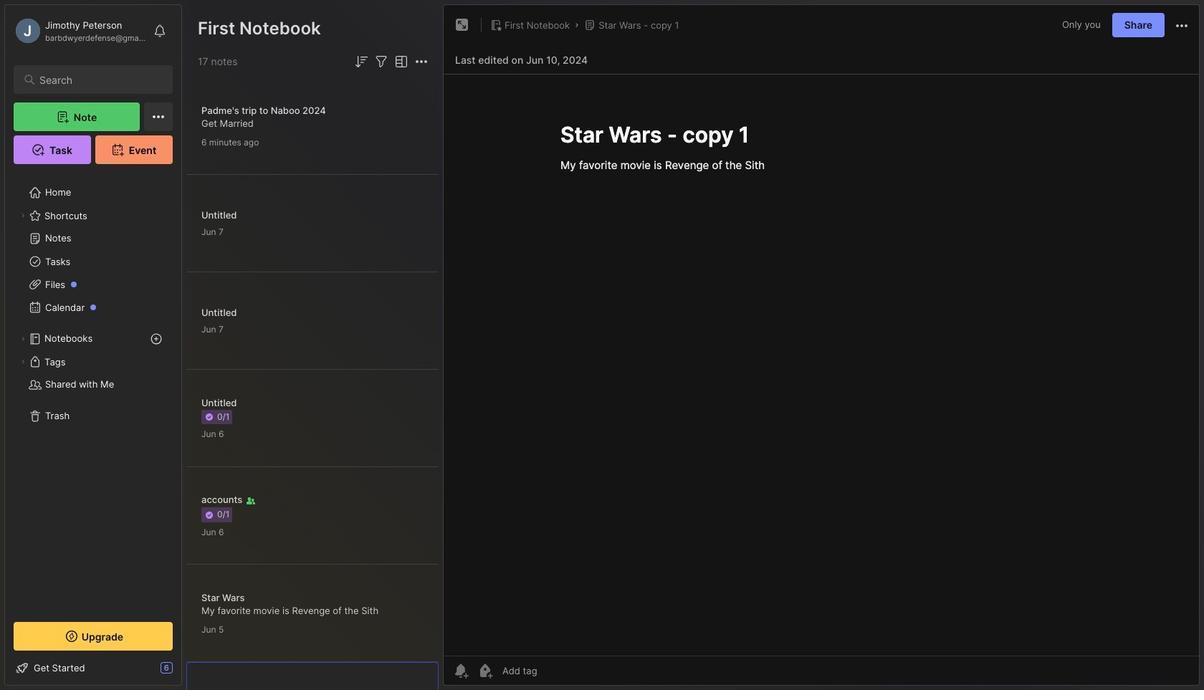 Task type: locate. For each thing, give the bounding box(es) containing it.
1 horizontal spatial more actions field
[[1174, 16, 1191, 34]]

more actions image
[[1174, 17, 1191, 34]]

more actions field inside note window element
[[1174, 16, 1191, 34]]

0 vertical spatial more actions field
[[1174, 16, 1191, 34]]

add tag image
[[477, 663, 494, 680]]

add a reminder image
[[453, 663, 470, 680]]

1 vertical spatial more actions field
[[413, 53, 430, 70]]

Sort options field
[[353, 53, 370, 70]]

None search field
[[39, 71, 160, 88]]

Search text field
[[39, 73, 160, 87]]

Add tag field
[[501, 665, 610, 678]]

View options field
[[390, 53, 410, 70]]

Account field
[[14, 16, 146, 45]]

tree
[[5, 173, 181, 610]]

expand notebooks image
[[19, 335, 27, 344]]

More actions field
[[1174, 16, 1191, 34], [413, 53, 430, 70]]



Task type: vqa. For each thing, say whether or not it's contained in the screenshot.
"Expand Tags" image
yes



Task type: describe. For each thing, give the bounding box(es) containing it.
more actions image
[[413, 53, 430, 70]]

Add filters field
[[373, 53, 390, 70]]

expand tags image
[[19, 358, 27, 367]]

expand note image
[[454, 16, 471, 34]]

add filters image
[[373, 53, 390, 70]]

none search field inside "main" 'element'
[[39, 71, 160, 88]]

click to collapse image
[[181, 664, 192, 681]]

Help and Learning task checklist field
[[5, 657, 181, 680]]

main element
[[0, 0, 186, 691]]

0 horizontal spatial more actions field
[[413, 53, 430, 70]]

tree inside "main" 'element'
[[5, 173, 181, 610]]

Note Editor text field
[[444, 74, 1200, 656]]

note window element
[[443, 4, 1201, 690]]



